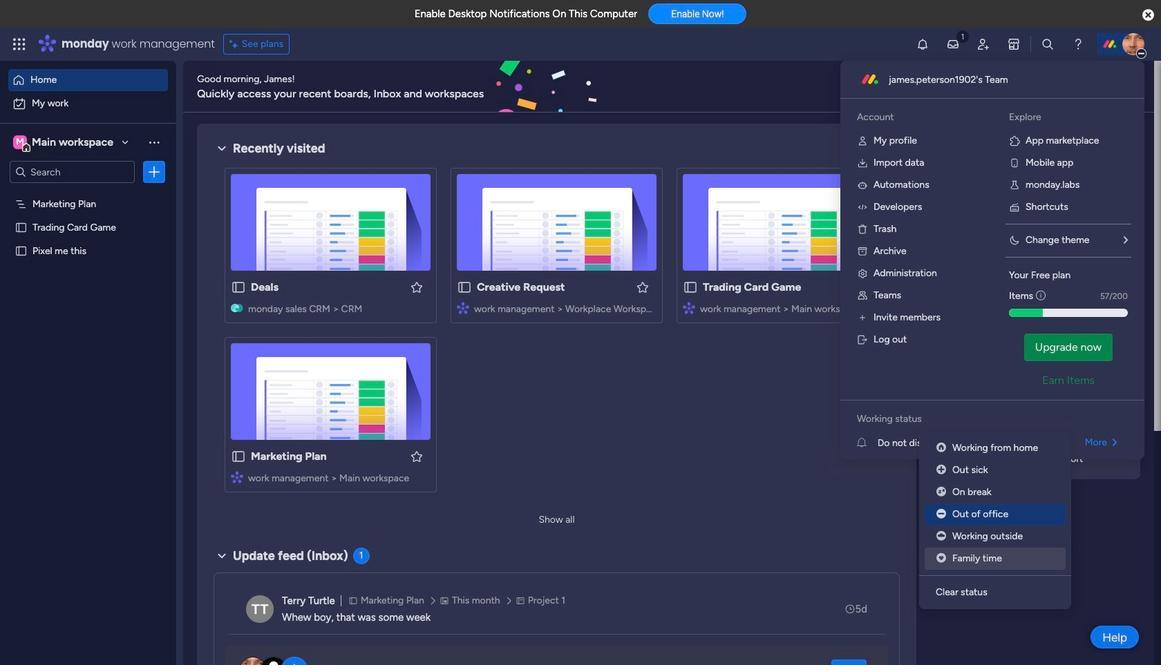 Task type: locate. For each thing, give the bounding box(es) containing it.
terry turtle image
[[246, 596, 274, 624]]

0 vertical spatial list arrow image
[[1124, 236, 1129, 245]]

list arrow image
[[1124, 236, 1129, 245], [1113, 438, 1118, 448]]

add to favorites image
[[636, 280, 650, 294], [862, 280, 876, 294], [410, 450, 424, 464]]

getting started element
[[934, 358, 1141, 413]]

workspace options image
[[147, 135, 161, 149]]

mobile app image
[[1010, 158, 1021, 169]]

workspace image
[[13, 135, 27, 150]]

menu
[[920, 432, 1072, 610]]

working status sick image
[[937, 465, 947, 476]]

invite members image
[[977, 37, 991, 51], [858, 313, 869, 324]]

public board image
[[15, 221, 28, 234]]

import data image
[[858, 158, 869, 169]]

log out image
[[858, 335, 869, 346]]

search everything image
[[1041, 37, 1055, 51]]

0 horizontal spatial add to favorites image
[[410, 450, 424, 464]]

option
[[8, 69, 168, 91], [8, 93, 168, 115], [0, 191, 176, 194]]

trash image
[[858, 224, 869, 235]]

archive image
[[858, 246, 869, 257]]

invite members image up log out 'icon'
[[858, 313, 869, 324]]

v2 surfce notifications image
[[858, 436, 878, 451]]

0 horizontal spatial invite members image
[[858, 313, 869, 324]]

2 horizontal spatial add to favorites image
[[862, 280, 876, 294]]

1 horizontal spatial add to favorites image
[[636, 280, 650, 294]]

update feed image
[[947, 37, 961, 51]]

1 horizontal spatial invite members image
[[977, 37, 991, 51]]

0 vertical spatial invite members image
[[977, 37, 991, 51]]

working status ooo image
[[937, 509, 947, 521]]

0 horizontal spatial list arrow image
[[1113, 438, 1118, 448]]

select product image
[[12, 37, 26, 51]]

public board image
[[15, 244, 28, 257], [231, 280, 246, 295], [457, 280, 472, 295], [683, 280, 698, 295], [231, 450, 246, 465]]

1 vertical spatial list arrow image
[[1113, 438, 1118, 448]]

james peterson image
[[1123, 33, 1145, 55]]

quick search results list box
[[214, 157, 900, 510]]

invite members image right 1 icon
[[977, 37, 991, 51]]

0 vertical spatial option
[[8, 69, 168, 91]]

v2 user feedback image
[[945, 79, 955, 95]]

list box
[[0, 189, 176, 449]]

1 element
[[353, 548, 370, 565]]

monday.labs image
[[1010, 180, 1021, 191]]

templates image image
[[946, 132, 1129, 228]]



Task type: describe. For each thing, give the bounding box(es) containing it.
help image
[[1072, 37, 1086, 51]]

developers image
[[858, 202, 869, 213]]

working status on break image
[[937, 487, 947, 499]]

help center element
[[934, 424, 1141, 480]]

teams image
[[858, 290, 869, 302]]

working status family image
[[937, 553, 947, 565]]

Search in workspace field
[[29, 164, 115, 180]]

shortcuts image
[[1010, 202, 1021, 213]]

2 vertical spatial option
[[0, 191, 176, 194]]

close update feed (inbox) image
[[214, 548, 230, 565]]

see plans image
[[229, 37, 242, 52]]

options image
[[147, 165, 161, 179]]

1 image
[[957, 28, 970, 44]]

monday marketplace image
[[1008, 37, 1021, 51]]

1 vertical spatial invite members image
[[858, 313, 869, 324]]

working status wfh image
[[937, 443, 947, 454]]

add to favorites image
[[410, 280, 424, 294]]

working status outside image
[[937, 531, 947, 543]]

automations image
[[858, 180, 869, 191]]

administration image
[[858, 268, 869, 279]]

notifications image
[[916, 37, 930, 51]]

1 vertical spatial option
[[8, 93, 168, 115]]

1 horizontal spatial list arrow image
[[1124, 236, 1129, 245]]

my profile image
[[858, 136, 869, 147]]

v2 info image
[[1037, 289, 1046, 304]]

close recently visited image
[[214, 140, 230, 157]]

change theme image
[[1010, 235, 1021, 246]]

workspace selection element
[[13, 134, 115, 152]]

dapulse close image
[[1143, 8, 1155, 22]]



Task type: vqa. For each thing, say whether or not it's contained in the screenshot.
V2 BOLT SWITCH image
no



